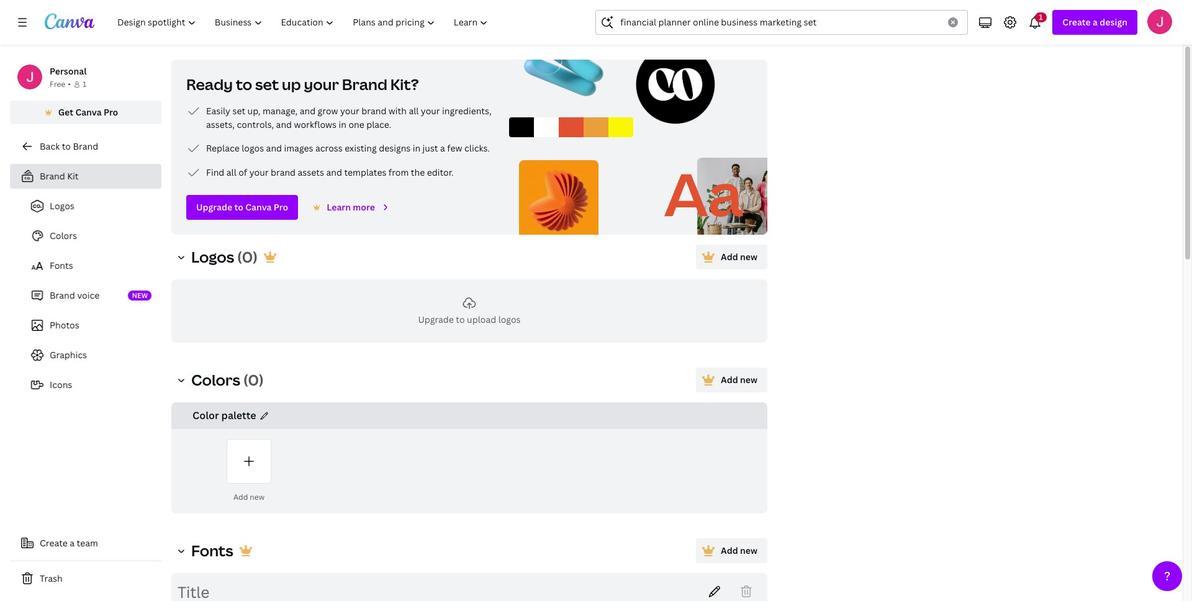Task type: describe. For each thing, give the bounding box(es) containing it.
color
[[193, 409, 219, 422]]

free
[[50, 79, 65, 89]]

color palette
[[193, 409, 256, 422]]

1 vertical spatial fonts
[[191, 540, 233, 561]]

pro inside get canva pro button
[[104, 106, 118, 118]]

more
[[353, 201, 375, 213]]

create a design
[[1063, 16, 1128, 28]]

new element
[[128, 291, 152, 301]]

one
[[349, 119, 364, 130]]

your right with on the top of page
[[421, 105, 440, 117]]

get canva pro button
[[10, 101, 161, 124]]

0 vertical spatial canva
[[75, 106, 102, 118]]

workflows
[[294, 119, 337, 130]]

ready
[[186, 74, 233, 94]]

to for brand
[[62, 140, 71, 152]]

top level navigation element
[[109, 10, 499, 35]]

find
[[206, 166, 224, 178]]

fonts inside brand kit list
[[50, 260, 73, 271]]

1 add new button from the top
[[696, 368, 768, 392]]

brand inside easily set up, manage, and grow your brand with all your ingredients, assets, controls, and workflows in one place.
[[362, 105, 387, 117]]

fonts button
[[191, 540, 253, 561]]

color palette button
[[193, 407, 256, 424]]

upgrade to upload logos button
[[171, 279, 768, 343]]

assets
[[298, 166, 324, 178]]

a for team
[[70, 537, 75, 549]]

up
[[282, 74, 301, 94]]

get canva pro
[[58, 106, 118, 118]]

across
[[315, 142, 343, 154]]

personal
[[50, 65, 87, 77]]

pro inside the upgrade to canva pro button
[[274, 201, 288, 213]]

logos for logos
[[50, 200, 74, 212]]

trash link
[[10, 566, 161, 591]]

add inside dropdown button
[[721, 251, 738, 263]]

images
[[284, 142, 313, 154]]

colors (0)
[[191, 369, 264, 390]]

back to brand
[[40, 140, 98, 152]]

create a team button
[[10, 531, 161, 556]]

photos link
[[20, 313, 161, 338]]

your right of
[[249, 166, 269, 178]]

your up the one
[[340, 105, 359, 117]]

list containing easily set up, manage, and grow your brand with all your ingredients, assets, controls, and workflows in one place.
[[186, 104, 494, 180]]

ready to set up your brand kit?
[[186, 74, 419, 94]]

icons
[[50, 379, 72, 391]]

the
[[411, 166, 425, 178]]

colors link
[[20, 224, 161, 248]]

with
[[389, 105, 407, 117]]

controls,
[[237, 119, 274, 130]]

icons link
[[20, 373, 161, 397]]

replace logos and images across existing designs in just a few clicks.
[[206, 142, 490, 154]]

brand up easily set up, manage, and grow your brand with all your ingredients, assets, controls, and workflows in one place. at top left
[[342, 74, 387, 94]]

(0) for colors (0)
[[243, 369, 264, 390]]

team
[[77, 537, 98, 549]]

brand kit
[[40, 170, 79, 182]]

find all of your brand assets and templates from the editor.
[[206, 166, 454, 178]]

all inside easily set up, manage, and grow your brand with all your ingredients, assets, controls, and workflows in one place.
[[409, 105, 419, 117]]

1 vertical spatial all
[[227, 166, 236, 178]]

templates
[[344, 166, 387, 178]]

upgrade to canva pro
[[196, 201, 288, 213]]

logos link
[[20, 194, 161, 219]]

(0) for logos (0)
[[237, 247, 258, 267]]

to for upload
[[456, 314, 465, 325]]

replace
[[206, 142, 240, 154]]

2 add new button from the top
[[696, 538, 768, 563]]

free •
[[50, 79, 71, 89]]



Task type: vqa. For each thing, say whether or not it's contained in the screenshot.
first Add new popup button
yes



Task type: locate. For each thing, give the bounding box(es) containing it.
1 horizontal spatial colors
[[191, 369, 240, 390]]

(0)
[[237, 247, 258, 267], [243, 369, 264, 390]]

1 horizontal spatial logos
[[498, 314, 521, 325]]

0 horizontal spatial logos
[[50, 200, 74, 212]]

0 vertical spatial logos
[[50, 200, 74, 212]]

editor.
[[427, 166, 454, 178]]

0 horizontal spatial brand
[[271, 166, 296, 178]]

brand up place.
[[362, 105, 387, 117]]

your up grow
[[304, 74, 339, 94]]

1 vertical spatial add new button
[[696, 538, 768, 563]]

brand kit link
[[10, 164, 161, 189]]

manage,
[[263, 105, 298, 117]]

voice
[[77, 289, 100, 301]]

easily
[[206, 105, 230, 117]]

a inside button
[[70, 537, 75, 549]]

brand left kit on the top of the page
[[40, 170, 65, 182]]

assets,
[[206, 119, 235, 130]]

add a new color image
[[227, 439, 271, 484]]

(0) up palette
[[243, 369, 264, 390]]

0 horizontal spatial all
[[227, 166, 236, 178]]

1 vertical spatial logos
[[191, 247, 234, 267]]

in inside easily set up, manage, and grow your brand with all your ingredients, assets, controls, and workflows in one place.
[[339, 119, 346, 130]]

0 vertical spatial upgrade
[[196, 201, 232, 213]]

a
[[1093, 16, 1098, 28], [440, 142, 445, 154], [70, 537, 75, 549]]

fonts
[[50, 260, 73, 271], [191, 540, 233, 561]]

upgrade
[[196, 201, 232, 213], [418, 314, 454, 325]]

in left the one
[[339, 119, 346, 130]]

upgrade to canva pro button
[[186, 195, 298, 220]]

create inside button
[[40, 537, 68, 549]]

1 horizontal spatial set
[[255, 74, 279, 94]]

all right with on the top of page
[[409, 105, 419, 117]]

logos inside button
[[498, 314, 521, 325]]

brand left the assets
[[271, 166, 296, 178]]

to right back
[[62, 140, 71, 152]]

from
[[389, 166, 409, 178]]

0 horizontal spatial pro
[[104, 106, 118, 118]]

1 horizontal spatial create
[[1063, 16, 1091, 28]]

0 vertical spatial fonts
[[50, 260, 73, 271]]

create for create a design
[[1063, 16, 1091, 28]]

upgrade for upgrade to canva pro
[[196, 201, 232, 213]]

0 horizontal spatial logos
[[242, 142, 264, 154]]

0 vertical spatial set
[[255, 74, 279, 94]]

upgrade to upload logos
[[418, 314, 521, 325]]

create left design
[[1063, 16, 1091, 28]]

1 vertical spatial pro
[[274, 201, 288, 213]]

learn
[[327, 201, 351, 213]]

add new button
[[696, 245, 768, 270]]

colors
[[50, 230, 77, 242], [191, 369, 240, 390]]

back to brand link
[[10, 134, 161, 159]]

create a team
[[40, 537, 98, 549]]

set
[[255, 74, 279, 94], [233, 105, 245, 117]]

1 horizontal spatial fonts
[[191, 540, 233, 561]]

0 vertical spatial colors
[[50, 230, 77, 242]]

logos (0)
[[191, 247, 258, 267]]

a left the few
[[440, 142, 445, 154]]

new
[[740, 251, 758, 263], [740, 374, 758, 386], [250, 492, 265, 502], [740, 545, 758, 556]]

your
[[304, 74, 339, 94], [340, 105, 359, 117], [421, 105, 440, 117], [249, 166, 269, 178]]

create
[[1063, 16, 1091, 28], [40, 537, 68, 549]]

grow
[[318, 105, 338, 117]]

0 horizontal spatial colors
[[50, 230, 77, 242]]

logos down the upgrade to canva pro button
[[191, 247, 234, 267]]

colors inside colors link
[[50, 230, 77, 242]]

1 vertical spatial colors
[[191, 369, 240, 390]]

create for create a team
[[40, 537, 68, 549]]

create inside dropdown button
[[1063, 16, 1091, 28]]

colors down logos link
[[50, 230, 77, 242]]

brand voice
[[50, 289, 100, 301]]

canva
[[75, 106, 102, 118], [245, 201, 272, 213]]

design
[[1100, 16, 1128, 28]]

1 horizontal spatial pro
[[274, 201, 288, 213]]

all left of
[[227, 166, 236, 178]]

1 vertical spatial upgrade
[[418, 314, 454, 325]]

colors for colors (0)
[[191, 369, 240, 390]]

0 horizontal spatial set
[[233, 105, 245, 117]]

list
[[186, 104, 494, 180]]

and down manage,
[[276, 119, 292, 130]]

graphics
[[50, 349, 87, 361]]

in
[[339, 119, 346, 130], [413, 142, 421, 154]]

1 vertical spatial brand
[[271, 166, 296, 178]]

0 horizontal spatial canva
[[75, 106, 102, 118]]

brand left voice
[[50, 289, 75, 301]]

up,
[[248, 105, 261, 117]]

logos right upload
[[498, 314, 521, 325]]

logos
[[50, 200, 74, 212], [191, 247, 234, 267]]

colors for colors
[[50, 230, 77, 242]]

fonts link
[[20, 253, 161, 278]]

add
[[721, 251, 738, 263], [721, 374, 738, 386], [233, 492, 248, 502], [721, 545, 738, 556]]

create left team on the bottom of the page
[[40, 537, 68, 549]]

0 vertical spatial create
[[1063, 16, 1091, 28]]

get
[[58, 106, 73, 118]]

and right the assets
[[326, 166, 342, 178]]

new
[[132, 291, 148, 300]]

a left team on the bottom of the page
[[70, 537, 75, 549]]

to for set
[[236, 74, 252, 94]]

0 vertical spatial all
[[409, 105, 419, 117]]

set left up,
[[233, 105, 245, 117]]

a for design
[[1093, 16, 1098, 28]]

place.
[[367, 119, 391, 130]]

(0) down the upgrade to canva pro button
[[237, 247, 258, 267]]

0 vertical spatial brand
[[362, 105, 387, 117]]

easily set up, manage, and grow your brand with all your ingredients, assets, controls, and workflows in one place.
[[206, 105, 492, 130]]

1 horizontal spatial upgrade
[[418, 314, 454, 325]]

1 vertical spatial set
[[233, 105, 245, 117]]

set left up
[[255, 74, 279, 94]]

2 vertical spatial a
[[70, 537, 75, 549]]

a inside dropdown button
[[1093, 16, 1098, 28]]

0 horizontal spatial create
[[40, 537, 68, 549]]

to down of
[[234, 201, 243, 213]]

Search search field
[[621, 11, 941, 34]]

None search field
[[596, 10, 968, 35]]

upgrade left upload
[[418, 314, 454, 325]]

learn more
[[327, 201, 375, 213]]

learn more button
[[307, 196, 394, 217]]

1 vertical spatial (0)
[[243, 369, 264, 390]]

1 vertical spatial logos
[[498, 314, 521, 325]]

0 horizontal spatial fonts
[[50, 260, 73, 271]]

brand up "brand kit" link
[[73, 140, 98, 152]]

0 vertical spatial (0)
[[237, 247, 258, 267]]

1 vertical spatial create
[[40, 537, 68, 549]]

colors up color palette
[[191, 369, 240, 390]]

canva right the get
[[75, 106, 102, 118]]

photos
[[50, 319, 79, 331]]

brand
[[342, 74, 387, 94], [73, 140, 98, 152], [40, 170, 65, 182], [50, 289, 75, 301]]

to for canva
[[234, 201, 243, 213]]

1 vertical spatial a
[[440, 142, 445, 154]]

a left design
[[1093, 16, 1098, 28]]

pro left learn
[[274, 201, 288, 213]]

create a design button
[[1053, 10, 1138, 35]]

1 horizontal spatial canva
[[245, 201, 272, 213]]

0 horizontal spatial in
[[339, 119, 346, 130]]

logos for logos (0)
[[191, 247, 234, 267]]

and up workflows
[[300, 105, 316, 117]]

upgrade down find
[[196, 201, 232, 213]]

of
[[239, 166, 247, 178]]

pro up back to brand link at the left top
[[104, 106, 118, 118]]

brand inside list
[[50, 289, 75, 301]]

clicks.
[[465, 142, 490, 154]]

ingredients,
[[442, 105, 492, 117]]

•
[[68, 79, 71, 89]]

upload
[[467, 314, 496, 325]]

graphics link
[[20, 343, 161, 368]]

1
[[83, 79, 86, 89]]

2 horizontal spatial a
[[1093, 16, 1098, 28]]

palette
[[221, 409, 256, 422]]

add new button
[[696, 368, 768, 392], [696, 538, 768, 563]]

in left just
[[413, 142, 421, 154]]

0 horizontal spatial upgrade
[[196, 201, 232, 213]]

1 horizontal spatial a
[[440, 142, 445, 154]]

0 vertical spatial add new button
[[696, 368, 768, 392]]

0 vertical spatial a
[[1093, 16, 1098, 28]]

0 horizontal spatial a
[[70, 537, 75, 549]]

trash
[[40, 573, 62, 584]]

1 vertical spatial canva
[[245, 201, 272, 213]]

james peterson image
[[1148, 9, 1172, 34]]

logos inside brand kit list
[[50, 200, 74, 212]]

1 horizontal spatial in
[[413, 142, 421, 154]]

to
[[236, 74, 252, 94], [62, 140, 71, 152], [234, 201, 243, 213], [456, 314, 465, 325]]

1 vertical spatial in
[[413, 142, 421, 154]]

set inside easily set up, manage, and grow your brand with all your ingredients, assets, controls, and workflows in one place.
[[233, 105, 245, 117]]

all
[[409, 105, 419, 117], [227, 166, 236, 178]]

0 vertical spatial pro
[[104, 106, 118, 118]]

to left upload
[[456, 314, 465, 325]]

pro
[[104, 106, 118, 118], [274, 201, 288, 213]]

and
[[300, 105, 316, 117], [276, 119, 292, 130], [266, 142, 282, 154], [326, 166, 342, 178]]

1 horizontal spatial brand
[[362, 105, 387, 117]]

1 horizontal spatial all
[[409, 105, 419, 117]]

logos down controls,
[[242, 142, 264, 154]]

logos
[[242, 142, 264, 154], [498, 314, 521, 325]]

brand kit list
[[10, 189, 161, 397]]

kit?
[[390, 74, 419, 94]]

back
[[40, 140, 60, 152]]

1 horizontal spatial logos
[[191, 247, 234, 267]]

canva down of
[[245, 201, 272, 213]]

logos down brand kit
[[50, 200, 74, 212]]

upgrade for upgrade to upload logos
[[418, 314, 454, 325]]

0 vertical spatial logos
[[242, 142, 264, 154]]

just
[[423, 142, 438, 154]]

brand
[[362, 105, 387, 117], [271, 166, 296, 178]]

0 vertical spatial in
[[339, 119, 346, 130]]

and left images
[[266, 142, 282, 154]]

to up up,
[[236, 74, 252, 94]]

kit
[[67, 170, 79, 182]]

designs
[[379, 142, 411, 154]]

new inside dropdown button
[[740, 251, 758, 263]]

add new inside add new dropdown button
[[721, 251, 758, 263]]

existing
[[345, 142, 377, 154]]

few
[[447, 142, 462, 154]]



